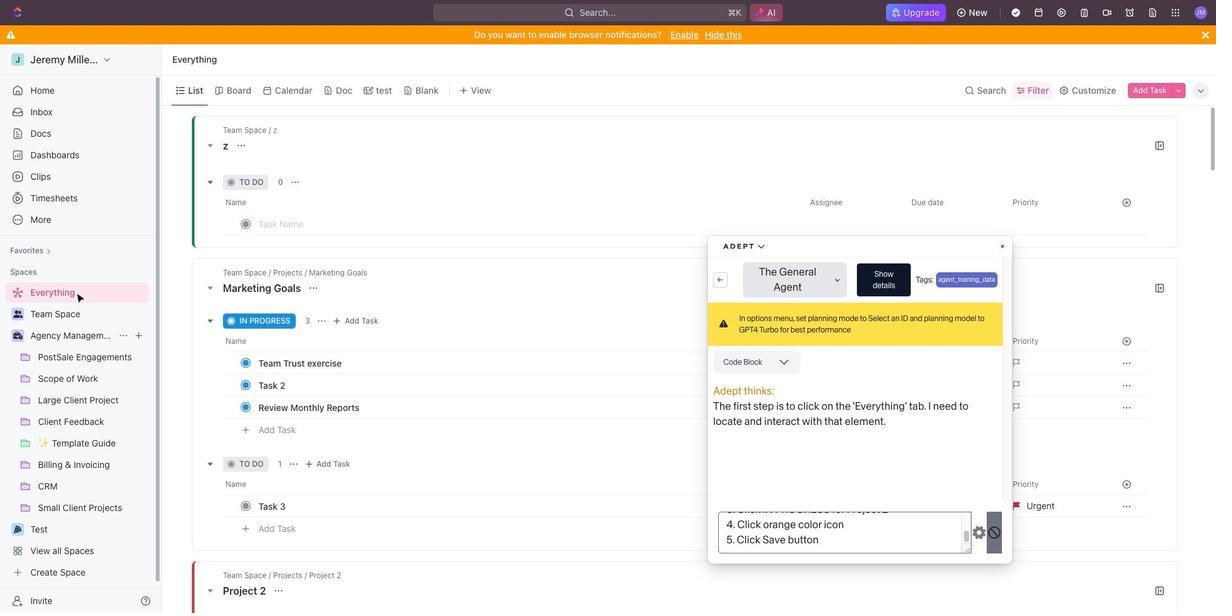 Task type: locate. For each thing, give the bounding box(es) containing it.
tree
[[5, 283, 149, 583]]

jeremy miller's workspace, , element
[[11, 53, 24, 66]]

pizza slice image
[[14, 526, 22, 533]]

Task Name text field
[[258, 214, 628, 234]]



Task type: vqa. For each thing, say whether or not it's contained in the screenshot.
tree on the left of page within the Sidebar navigation
no



Task type: describe. For each thing, give the bounding box(es) containing it.
sidebar navigation
[[0, 44, 164, 613]]

user group image
[[13, 310, 22, 318]]

business time image
[[13, 332, 22, 340]]

tree inside sidebar navigation
[[5, 283, 149, 583]]



